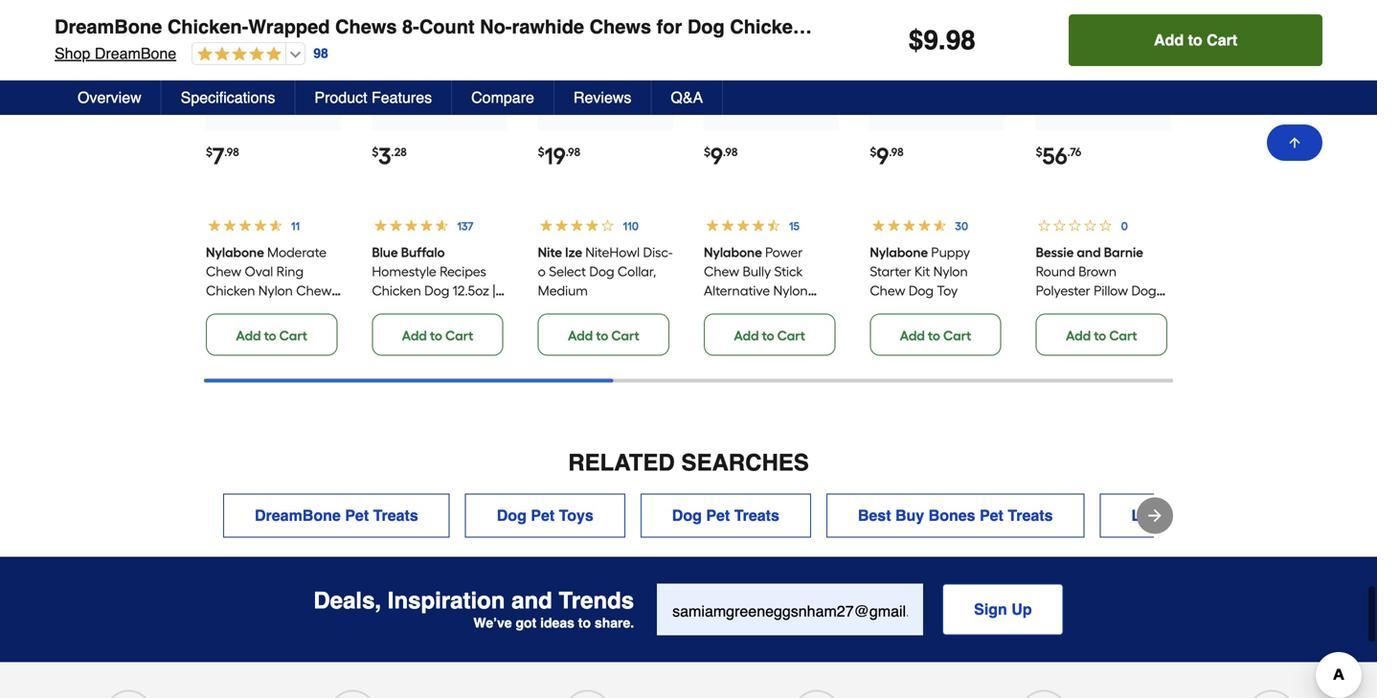 Task type: vqa. For each thing, say whether or not it's contained in the screenshot.
recipes
yes



Task type: locate. For each thing, give the bounding box(es) containing it.
7
[[213, 142, 224, 170]]

add to cart inside button
[[1154, 31, 1238, 49]]

1 horizontal spatial 9 list item
[[870, 0, 1005, 356]]

cart inside the "3" list item
[[445, 327, 473, 344]]

add to cart link up lean
[[372, 314, 503, 356]]

rawhide
[[512, 16, 584, 38]]

starter
[[870, 263, 911, 280]]

chew down starter
[[870, 282, 906, 299]]

muscle
[[459, 359, 501, 375]]

2 add to cart link from the left
[[372, 314, 503, 356]]

12.5oz
[[453, 282, 489, 299]]

2 .98 from the left
[[566, 145, 580, 159]]

.98
[[224, 145, 239, 159], [566, 145, 580, 159], [723, 145, 738, 159], [889, 145, 904, 159]]

treats
[[373, 506, 418, 524], [734, 506, 779, 524], [1008, 506, 1053, 524], [1206, 506, 1251, 524]]

chew
[[206, 263, 242, 280], [704, 263, 740, 280], [296, 282, 332, 299], [870, 282, 906, 299], [704, 302, 740, 318]]

bully
[[743, 263, 771, 280]]

puppy starter kit nylon chew dog toy
[[870, 244, 970, 299]]

chews
[[335, 16, 397, 38], [590, 16, 651, 38]]

add to cart for puppy starter kit nylon chew dog toy
[[900, 327, 971, 344]]

0 horizontal spatial nylabone
[[206, 244, 264, 260]]

blue
[[372, 244, 398, 260]]

nylabone up oval
[[206, 244, 264, 260]]

$ 9 .98 for power chew bully stick alternative nylon chew dog toy
[[704, 142, 738, 170]]

1 horizontal spatial |
[[475, 340, 478, 356]]

1 treats from the left
[[373, 506, 418, 524]]

0 horizontal spatial 9 list item
[[704, 0, 839, 356]]

toy inside moderate chew oval ring chicken nylon chew dog toy
[[234, 302, 255, 318]]

0 horizontal spatial food
[[372, 359, 402, 375]]

toy down puppy
[[937, 282, 958, 299]]

nylon for 7
[[258, 282, 293, 299]]

pet up muscle
[[481, 340, 500, 356]]

56
[[1043, 142, 1067, 170]]

add to cart link for puppy starter kit nylon chew dog toy
[[870, 314, 1001, 356]]

cart for puppy starter kit nylon chew dog toy
[[943, 327, 971, 344]]

dreambone pet treats link
[[223, 494, 450, 538]]

nylabone for bully
[[704, 244, 762, 260]]

chicken
[[730, 16, 805, 38], [206, 282, 255, 299], [372, 282, 421, 299], [401, 321, 451, 337]]

share.
[[595, 615, 634, 631]]

2 9 list item from the left
[[870, 0, 1005, 356]]

for
[[657, 16, 682, 38], [405, 359, 422, 375]]

1 add to cart link from the left
[[206, 314, 337, 356]]

pet for dog pet toys
[[531, 506, 555, 524]]

dreambone
[[55, 16, 162, 38], [95, 45, 176, 62], [255, 506, 341, 524]]

4.9 stars image
[[193, 46, 282, 64]]

to for power chew bully stick alternative nylon chew dog toy
[[762, 327, 774, 344]]

add to cart inside 7 list item
[[236, 327, 307, 344]]

cart inside 7 list item
[[279, 327, 307, 344]]

2 chews from the left
[[590, 16, 651, 38]]

2 treats from the left
[[734, 506, 779, 524]]

to
[[1188, 31, 1203, 49], [264, 327, 276, 344], [430, 327, 442, 344], [596, 327, 608, 344], [762, 327, 774, 344], [928, 327, 940, 344], [1094, 327, 1106, 344], [578, 615, 591, 631]]

add to cart inside the "3" list item
[[402, 327, 473, 344]]

6 add to cart link from the left
[[1036, 314, 1167, 356]]

toy
[[937, 282, 958, 299], [234, 302, 255, 318], [771, 302, 792, 318]]

0 horizontal spatial 9
[[711, 142, 723, 170]]

cart inside 19 list item
[[611, 327, 639, 344]]

1 horizontal spatial $ 9 .98
[[870, 142, 904, 170]]

$ for homestyle recipes chicken dog 12.5oz | adult dog food with real chicken | high protein & energy | pet food for lean muscle mass
[[372, 145, 379, 159]]

nylon
[[933, 263, 968, 280], [258, 282, 293, 299], [773, 282, 808, 299]]

pet left toys
[[531, 506, 555, 524]]

pet right arrow right image
[[1177, 506, 1201, 524]]

chew down alternative
[[704, 302, 740, 318]]

2 horizontal spatial toy
[[937, 282, 958, 299]]

add to cart link
[[206, 314, 337, 356], [372, 314, 503, 356], [538, 314, 669, 356], [704, 314, 835, 356], [870, 314, 1001, 356], [1036, 314, 1167, 356]]

3 nylabone from the left
[[870, 244, 928, 260]]

toy down stick
[[771, 302, 792, 318]]

pet up deals,
[[345, 506, 369, 524]]

cart inside 56 list item
[[1109, 327, 1137, 344]]

add to cart
[[1154, 31, 1238, 49], [236, 327, 307, 344], [402, 327, 473, 344], [568, 327, 639, 344], [734, 327, 805, 344], [900, 327, 971, 344], [1066, 327, 1137, 344]]

pet down 'searches'
[[706, 506, 730, 524]]

compare
[[471, 89, 534, 106]]

dog inside power chew bully stick alternative nylon chew dog toy
[[743, 302, 768, 318]]

.98 inside $ 7 .98
[[224, 145, 239, 159]]

3 add to cart link from the left
[[538, 314, 669, 356]]

0 vertical spatial |
[[493, 282, 496, 299]]

dog inside puppy starter kit nylon chew dog toy
[[909, 282, 934, 299]]

sign up form
[[657, 584, 1064, 635]]

add inside 19 list item
[[568, 327, 593, 344]]

large
[[1132, 506, 1173, 524]]

nylabone up starter
[[870, 244, 928, 260]]

dreambone for dreambone pet treats
[[255, 506, 341, 524]]

$ inside $ 19 .98
[[538, 145, 545, 159]]

add to cart inside 56 list item
[[1066, 327, 1137, 344]]

1 nylabone from the left
[[206, 244, 264, 260]]

add inside 7 list item
[[236, 327, 261, 344]]

power chew bully stick alternative nylon chew dog toy
[[704, 244, 808, 318]]

add to cart for power chew bully stick alternative nylon chew dog toy
[[734, 327, 805, 344]]

7 list item
[[206, 0, 341, 356]]

lean
[[425, 359, 455, 375]]

0 horizontal spatial nylon
[[258, 282, 293, 299]]

add to cart link for power chew bully stick alternative nylon chew dog toy
[[704, 314, 835, 356]]

0 horizontal spatial and
[[512, 587, 552, 614]]

to inside 56 list item
[[1094, 327, 1106, 344]]

$ for nitehowl disc- o select dog collar, medium
[[538, 145, 545, 159]]

best buy bones pet treats
[[858, 506, 1053, 524]]

1 horizontal spatial toy
[[771, 302, 792, 318]]

dog inside nitehowl disc- o select dog collar, medium
[[589, 263, 614, 280]]

best
[[858, 506, 891, 524]]

add to cart link inside the "3" list item
[[372, 314, 503, 356]]

dreambone inside 'dreambone pet treats' link
[[255, 506, 341, 524]]

ring
[[276, 263, 304, 280]]

| down high
[[475, 340, 478, 356]]

2 vertical spatial dreambone
[[255, 506, 341, 524]]

9
[[924, 25, 938, 56], [711, 142, 723, 170], [877, 142, 889, 170]]

to for puppy starter kit nylon chew dog toy
[[928, 327, 940, 344]]

.98 for power chew bully stick alternative nylon chew dog toy
[[723, 145, 738, 159]]

toy down oval
[[234, 302, 255, 318]]

add to cart link down medium
[[538, 314, 669, 356]]

3 .98 from the left
[[723, 145, 738, 159]]

add to cart inside 19 list item
[[568, 327, 639, 344]]

sign up button
[[943, 584, 1064, 635]]

0 vertical spatial food
[[436, 302, 466, 318]]

1 horizontal spatial nylabone
[[704, 244, 762, 260]]

contact us & faq image
[[105, 690, 153, 698]]

add to cart for round brown polyester pillow dog bed (small)
[[1066, 327, 1137, 344]]

buffalo
[[401, 244, 445, 260]]

large pet treats
[[1132, 506, 1251, 524]]

4 .98 from the left
[[889, 145, 904, 159]]

4 treats from the left
[[1206, 506, 1251, 524]]

$ for round brown polyester pillow dog bed (small)
[[1036, 145, 1043, 159]]

chew left oval
[[206, 263, 242, 280]]

nylabone inside 7 list item
[[206, 244, 264, 260]]

4 add to cart link from the left
[[704, 314, 835, 356]]

add inside button
[[1154, 31, 1184, 49]]

inspiration
[[388, 587, 505, 614]]

sign up
[[974, 600, 1032, 618]]

medium
[[538, 282, 588, 299]]

for up q&a
[[657, 16, 682, 38]]

5 add to cart link from the left
[[870, 314, 1001, 356]]

2 horizontal spatial nylon
[[933, 263, 968, 280]]

product features
[[315, 89, 432, 106]]

chicken down homestyle
[[372, 282, 421, 299]]

add to cart button
[[1069, 14, 1323, 66]]

add to cart link down kit
[[870, 314, 1001, 356]]

2 vertical spatial |
[[475, 340, 478, 356]]

select
[[549, 263, 586, 280]]

barnie
[[1104, 244, 1143, 260]]

food down 12.5oz
[[436, 302, 466, 318]]

98 right (8-
[[946, 25, 976, 56]]

9 list item
[[704, 0, 839, 356], [870, 0, 1005, 356]]

lowe's credit center image
[[563, 690, 611, 698]]

chicken left flavor
[[730, 16, 805, 38]]

$ 7 .98
[[206, 142, 239, 170]]

chicken down oval
[[206, 282, 255, 299]]

|
[[493, 282, 496, 299], [454, 321, 457, 337], [475, 340, 478, 356]]

add inside 56 list item
[[1066, 327, 1091, 344]]

protein
[[372, 340, 414, 356]]

dog
[[687, 16, 725, 38], [589, 263, 614, 280], [424, 282, 449, 299], [909, 282, 934, 299], [1132, 282, 1157, 299], [206, 302, 231, 318], [408, 302, 433, 318], [743, 302, 768, 318], [497, 506, 527, 524], [672, 506, 702, 524]]

gift cards image
[[793, 690, 841, 698]]

8-
[[402, 16, 419, 38]]

food up mass
[[372, 359, 402, 375]]

add to cart link down alternative
[[704, 314, 835, 356]]

chews right rawhide
[[590, 16, 651, 38]]

nite ize
[[538, 244, 582, 260]]

2 horizontal spatial |
[[493, 282, 496, 299]]

2 $ 9 .98 from the left
[[870, 142, 904, 170]]

cart for round brown polyester pillow dog bed (small)
[[1109, 327, 1137, 344]]

98 down wrapped
[[313, 46, 328, 61]]

$ inside $ 3 .28
[[372, 145, 379, 159]]

0 horizontal spatial chews
[[335, 16, 397, 38]]

to for nitehowl disc- o select dog collar, medium
[[596, 327, 608, 344]]

cart for moderate chew oval ring chicken nylon chew dog toy
[[279, 327, 307, 344]]

1 horizontal spatial for
[[657, 16, 682, 38]]

9 for power chew bully stick alternative nylon chew dog toy
[[711, 142, 723, 170]]

1 $ 9 .98 from the left
[[704, 142, 738, 170]]

0 vertical spatial for
[[657, 16, 682, 38]]

2 nylabone from the left
[[704, 244, 762, 260]]

.98 inside $ 19 .98
[[566, 145, 580, 159]]

and up got
[[512, 587, 552, 614]]

&
[[417, 340, 427, 356]]

puppy
[[931, 244, 970, 260]]

$ inside '$ 56 .76'
[[1036, 145, 1043, 159]]

adult
[[372, 302, 404, 318]]

nylon down stick
[[773, 282, 808, 299]]

bessie
[[1036, 244, 1074, 260]]

to inside 7 list item
[[264, 327, 276, 344]]

1 vertical spatial |
[[454, 321, 457, 337]]

add to cart link inside 56 list item
[[1036, 314, 1167, 356]]

2 horizontal spatial nylabone
[[870, 244, 928, 260]]

nylon inside power chew bully stick alternative nylon chew dog toy
[[773, 282, 808, 299]]

dog pet toys link
[[465, 494, 625, 538]]

0 horizontal spatial toy
[[234, 302, 255, 318]]

3
[[379, 142, 391, 170]]

add to cart link down "pillow" at the top
[[1036, 314, 1167, 356]]

| left high
[[454, 321, 457, 337]]

0 horizontal spatial |
[[454, 321, 457, 337]]

nylon down 'ring'
[[258, 282, 293, 299]]

1 horizontal spatial food
[[436, 302, 466, 318]]

add to cart link down oval
[[206, 314, 337, 356]]

1 horizontal spatial 9
[[877, 142, 889, 170]]

arrow right image
[[1145, 506, 1165, 525]]

3 list item
[[372, 0, 507, 394]]

1 horizontal spatial and
[[1077, 244, 1101, 260]]

bed
[[1036, 302, 1060, 318]]

98
[[946, 25, 976, 56], [313, 46, 328, 61]]

$ 56 .76
[[1036, 142, 1081, 170]]

add to cart link inside 19 list item
[[538, 314, 669, 356]]

.98 for moderate chew oval ring chicken nylon chew dog toy
[[224, 145, 239, 159]]

dog pet treats link
[[641, 494, 811, 538]]

0 vertical spatial dreambone
[[55, 16, 162, 38]]

1 vertical spatial and
[[512, 587, 552, 614]]

0 horizontal spatial $ 9 .98
[[704, 142, 738, 170]]

$ 9 .98 for puppy starter kit nylon chew dog toy
[[870, 142, 904, 170]]

toy for 7
[[234, 302, 255, 318]]

add to cart link inside 7 list item
[[206, 314, 337, 356]]

0 horizontal spatial for
[[405, 359, 422, 375]]

nylon inside moderate chew oval ring chicken nylon chew dog toy
[[258, 282, 293, 299]]

1 horizontal spatial chews
[[590, 16, 651, 38]]

dog inside "link"
[[672, 506, 702, 524]]

1 vertical spatial food
[[372, 359, 402, 375]]

$ inside $ 7 .98
[[206, 145, 213, 159]]

toy inside power chew bully stick alternative nylon chew dog toy
[[771, 302, 792, 318]]

| up with
[[493, 282, 496, 299]]

pet inside "link"
[[706, 506, 730, 524]]

to inside the "3" list item
[[430, 327, 442, 344]]

and up brown
[[1077, 244, 1101, 260]]

food
[[436, 302, 466, 318], [372, 359, 402, 375]]

pet
[[481, 340, 500, 356], [345, 506, 369, 524], [531, 506, 555, 524], [706, 506, 730, 524], [980, 506, 1004, 524], [1177, 506, 1201, 524]]

treats inside "link"
[[734, 506, 779, 524]]

nylabone up bully
[[704, 244, 762, 260]]

add
[[1154, 31, 1184, 49], [236, 327, 261, 344], [402, 327, 427, 344], [568, 327, 593, 344], [734, 327, 759, 344], [900, 327, 925, 344], [1066, 327, 1091, 344]]

add inside the "3" list item
[[402, 327, 427, 344]]

pet for large pet treats
[[1177, 506, 1201, 524]]

to inside 19 list item
[[596, 327, 608, 344]]

nylon inside puppy starter kit nylon chew dog toy
[[933, 263, 968, 280]]

1 horizontal spatial nylon
[[773, 282, 808, 299]]

up
[[1012, 600, 1032, 618]]

kit
[[915, 263, 930, 280]]

product features button
[[295, 80, 452, 115]]

chews left 8-
[[335, 16, 397, 38]]

for down &
[[405, 359, 422, 375]]

dreambone chicken-wrapped chews 8-count no-rawhide chews for dog chicken flavor (8-count)
[[55, 16, 958, 38]]

.98 for nitehowl disc- o select dog collar, medium
[[566, 145, 580, 159]]

1 .98 from the left
[[224, 145, 239, 159]]

3 treats from the left
[[1008, 506, 1053, 524]]

dog inside bessie and barnie round brown polyester pillow dog bed (small)
[[1132, 282, 1157, 299]]

reviews
[[574, 89, 632, 106]]

add to cart link for homestyle recipes chicken dog 12.5oz | adult dog food with real chicken | high protein & energy | pet food for lean muscle mass
[[372, 314, 503, 356]]

0 vertical spatial and
[[1077, 244, 1101, 260]]

1 vertical spatial for
[[405, 359, 422, 375]]

$ 19 .98
[[538, 142, 580, 170]]

add for moderate chew oval ring chicken nylon chew dog toy
[[236, 327, 261, 344]]

nylon down puppy
[[933, 263, 968, 280]]

$ 3 .28
[[372, 142, 407, 170]]



Task type: describe. For each thing, give the bounding box(es) containing it.
shop
[[55, 45, 90, 62]]

related searches
[[568, 450, 809, 476]]

add for puppy starter kit nylon chew dog toy
[[900, 327, 925, 344]]

19 list item
[[538, 0, 673, 356]]

add for power chew bully stick alternative nylon chew dog toy
[[734, 327, 759, 344]]

deals, inspiration and trends we've got ideas to share.
[[314, 587, 634, 631]]

pillow
[[1094, 282, 1128, 299]]

.28
[[391, 145, 407, 159]]

no-
[[480, 16, 512, 38]]

reviews button
[[554, 80, 652, 115]]

cart for homestyle recipes chicken dog 12.5oz | adult dog food with real chicken | high protein & energy | pet food for lean muscle mass
[[445, 327, 473, 344]]

searches
[[681, 450, 809, 476]]

real
[[372, 321, 398, 337]]

got
[[516, 615, 537, 631]]

to for round brown polyester pillow dog bed (small)
[[1094, 327, 1106, 344]]

chew inside puppy starter kit nylon chew dog toy
[[870, 282, 906, 299]]

dog inside moderate chew oval ring chicken nylon chew dog toy
[[206, 302, 231, 318]]

(small)
[[1063, 302, 1105, 318]]

compare button
[[452, 80, 554, 115]]

1 9 list item from the left
[[704, 0, 839, 356]]

arrow up image
[[1287, 135, 1302, 150]]

treats for large pet treats
[[1206, 506, 1251, 524]]

add for round brown polyester pillow dog bed (small)
[[1066, 327, 1091, 344]]

.98 for puppy starter kit nylon chew dog toy
[[889, 145, 904, 159]]

q&a button
[[652, 80, 723, 115]]

related
[[568, 450, 675, 476]]

add to cart for nitehowl disc- o select dog collar, medium
[[568, 327, 639, 344]]

pet for dog pet treats
[[706, 506, 730, 524]]

ize
[[565, 244, 582, 260]]

dog pet treats
[[672, 506, 779, 524]]

deals,
[[314, 587, 381, 614]]

nylabone for oval
[[206, 244, 264, 260]]

wrapped
[[248, 16, 330, 38]]

dreambone pet treats
[[255, 506, 418, 524]]

oval
[[245, 263, 273, 280]]

(8-
[[873, 16, 896, 38]]

homestyle
[[372, 263, 436, 280]]

flavor
[[810, 16, 867, 38]]

installation services image
[[1020, 690, 1068, 698]]

cart for nitehowl disc- o select dog collar, medium
[[611, 327, 639, 344]]

pet right bones
[[980, 506, 1004, 524]]

toy for 9
[[771, 302, 792, 318]]

1 chews from the left
[[335, 16, 397, 38]]

chicken-
[[167, 16, 248, 38]]

we've
[[473, 615, 512, 631]]

order status image
[[329, 690, 377, 698]]

chew up alternative
[[704, 263, 740, 280]]

Email Address email field
[[657, 584, 923, 635]]

specifications
[[181, 89, 275, 106]]

nylon for 9
[[773, 282, 808, 299]]

add to cart for moderate chew oval ring chicken nylon chew dog toy
[[236, 327, 307, 344]]

1 vertical spatial dreambone
[[95, 45, 176, 62]]

power
[[765, 244, 803, 260]]

product
[[315, 89, 367, 106]]

toys
[[559, 506, 594, 524]]

q&a
[[671, 89, 703, 106]]

2 horizontal spatial 9
[[924, 25, 938, 56]]

count
[[419, 16, 475, 38]]

9 for puppy starter kit nylon chew dog toy
[[877, 142, 889, 170]]

moderate chew oval ring chicken nylon chew dog toy
[[206, 244, 332, 318]]

collar,
[[618, 263, 656, 280]]

overview button
[[58, 80, 162, 115]]

cart inside button
[[1207, 31, 1238, 49]]

chicken up &
[[401, 321, 451, 337]]

bessie and barnie round brown polyester pillow dog bed (small)
[[1036, 244, 1157, 318]]

nylabone for kit
[[870, 244, 928, 260]]

$ for puppy starter kit nylon chew dog toy
[[870, 145, 877, 159]]

19
[[545, 142, 566, 170]]

nite
[[538, 244, 562, 260]]

stick
[[774, 263, 803, 280]]

dreambone for dreambone chicken-wrapped chews 8-count no-rawhide chews for dog chicken flavor (8-count)
[[55, 16, 162, 38]]

dog pet toys
[[497, 506, 594, 524]]

nitehowl
[[585, 244, 640, 260]]

for inside blue buffalo homestyle recipes chicken dog 12.5oz | adult dog food with real chicken | high protein & energy | pet food for lean muscle mass
[[405, 359, 422, 375]]

mass
[[372, 378, 404, 394]]

to for homestyle recipes chicken dog 12.5oz | adult dog food with real chicken | high protein & energy | pet food for lean muscle mass
[[430, 327, 442, 344]]

to inside button
[[1188, 31, 1203, 49]]

trends
[[559, 587, 634, 614]]

add to cart link for round brown polyester pillow dog bed (small)
[[1036, 314, 1167, 356]]

round
[[1036, 263, 1075, 280]]

buy
[[895, 506, 924, 524]]

overview
[[78, 89, 141, 106]]

moderate
[[267, 244, 327, 260]]

add to cart for homestyle recipes chicken dog 12.5oz | adult dog food with real chicken | high protein & energy | pet food for lean muscle mass
[[402, 327, 473, 344]]

and inside bessie and barnie round brown polyester pillow dog bed (small)
[[1077, 244, 1101, 260]]

shop dreambone
[[55, 45, 176, 62]]

brown
[[1079, 263, 1117, 280]]

$ for power chew bully stick alternative nylon chew dog toy
[[704, 145, 711, 159]]

specifications button
[[162, 80, 295, 115]]

with
[[469, 302, 495, 318]]

to for moderate chew oval ring chicken nylon chew dog toy
[[264, 327, 276, 344]]

polyester
[[1036, 282, 1091, 299]]

sign
[[974, 600, 1007, 618]]

recipes
[[440, 263, 486, 280]]

bones
[[929, 506, 975, 524]]

features
[[372, 89, 432, 106]]

$ 9 . 98
[[909, 25, 976, 56]]

chicken inside moderate chew oval ring chicken nylon chew dog toy
[[206, 282, 255, 299]]

56 list item
[[1036, 0, 1171, 356]]

toy inside puppy starter kit nylon chew dog toy
[[937, 282, 958, 299]]

cart for power chew bully stick alternative nylon chew dog toy
[[777, 327, 805, 344]]

large pet treats link
[[1100, 494, 1282, 538]]

treats for dog pet treats
[[734, 506, 779, 524]]

treats for dreambone pet treats
[[373, 506, 418, 524]]

energy
[[430, 340, 472, 356]]

and inside deals, inspiration and trends we've got ideas to share.
[[512, 587, 552, 614]]

high
[[460, 321, 488, 337]]

ideas
[[540, 615, 575, 631]]

pet inside blue buffalo homestyle recipes chicken dog 12.5oz | adult dog food with real chicken | high protein & energy | pet food for lean muscle mass
[[481, 340, 500, 356]]

0 horizontal spatial 98
[[313, 46, 328, 61]]

add for homestyle recipes chicken dog 12.5oz | adult dog food with real chicken | high protein & energy | pet food for lean muscle mass
[[402, 327, 427, 344]]

add to cart link for nitehowl disc- o select dog collar, medium
[[538, 314, 669, 356]]

disc-
[[643, 244, 673, 260]]

1 horizontal spatial 98
[[946, 25, 976, 56]]

best buy bones pet treats link
[[826, 494, 1085, 538]]

chew down 'ring'
[[296, 282, 332, 299]]

add for nitehowl disc- o select dog collar, medium
[[568, 327, 593, 344]]

add to cart link for moderate chew oval ring chicken nylon chew dog toy
[[206, 314, 337, 356]]

blue buffalo homestyle recipes chicken dog 12.5oz | adult dog food with real chicken | high protein & energy | pet food for lean muscle mass
[[372, 244, 501, 394]]

$ for moderate chew oval ring chicken nylon chew dog toy
[[206, 145, 213, 159]]

lowe's app image
[[1248, 690, 1296, 698]]

count)
[[896, 16, 958, 38]]

pet for dreambone pet treats
[[345, 506, 369, 524]]

nitehowl disc- o select dog collar, medium
[[538, 244, 673, 299]]

to inside deals, inspiration and trends we've got ideas to share.
[[578, 615, 591, 631]]



